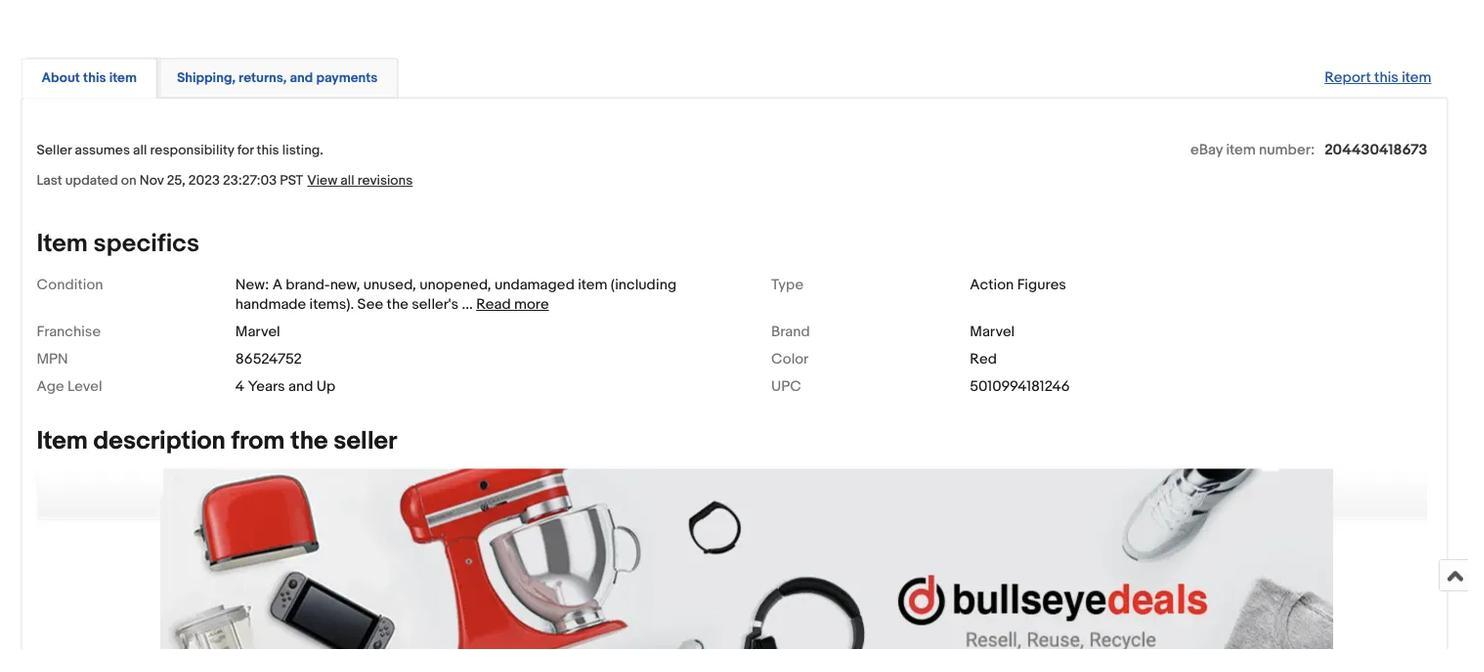 Task type: vqa. For each thing, say whether or not it's contained in the screenshot.
'items).' at the left top of page
yes



Task type: describe. For each thing, give the bounding box(es) containing it.
marvel for brand
[[970, 323, 1015, 341]]

item inside new: a brand-new, unused, unopened, undamaged item (including handmade items). see the seller's ...
[[578, 276, 608, 294]]

responsibility
[[150, 142, 234, 159]]

franchise
[[37, 323, 101, 341]]

report this item link
[[1315, 59, 1441, 96]]

last updated on nov 25, 2023 23:27:03 pst view all revisions
[[37, 172, 413, 189]]

listing.
[[282, 142, 323, 159]]

item for item specifics
[[37, 229, 88, 259]]

payments
[[316, 70, 378, 87]]

read
[[476, 296, 511, 313]]

5010994181246
[[970, 378, 1070, 395]]

23:27:03
[[223, 172, 277, 189]]

pst
[[280, 172, 303, 189]]

item inside button
[[109, 70, 137, 87]]

item specifics
[[37, 229, 199, 259]]

undamaged
[[495, 276, 575, 294]]

about
[[42, 70, 80, 87]]

about this item button
[[42, 69, 137, 87]]

0 horizontal spatial the
[[290, 426, 328, 456]]

this for about
[[83, 70, 106, 87]]

brand-
[[286, 276, 330, 294]]

specifics
[[93, 229, 199, 259]]

new: a brand-new, unused, unopened, undamaged item (including handmade items). see the seller's ...
[[235, 276, 677, 313]]

(including
[[611, 276, 677, 294]]

items).
[[309, 296, 354, 313]]

mpn
[[37, 350, 68, 368]]

on
[[121, 172, 137, 189]]

86524752
[[235, 350, 302, 368]]

this for report
[[1374, 69, 1399, 87]]

4
[[235, 378, 244, 395]]

item right 'report'
[[1402, 69, 1432, 87]]

returns,
[[239, 70, 287, 87]]

seller assumes all responsibility for this listing.
[[37, 142, 323, 159]]

color
[[771, 350, 809, 368]]

item description from the seller
[[37, 426, 397, 456]]

report this item
[[1325, 69, 1432, 87]]

see
[[357, 296, 383, 313]]

0 horizontal spatial all
[[133, 142, 147, 159]]

years
[[248, 378, 285, 395]]

2023
[[188, 172, 220, 189]]

figures
[[1017, 276, 1066, 294]]

condition
[[37, 276, 103, 294]]

up
[[317, 378, 335, 395]]

assumes
[[75, 142, 130, 159]]

25,
[[167, 172, 185, 189]]

ebay item number: 204430418673
[[1191, 141, 1428, 159]]

unopened,
[[420, 276, 491, 294]]

age level
[[37, 378, 102, 395]]

report
[[1325, 69, 1371, 87]]

seller
[[37, 142, 72, 159]]

unused,
[[363, 276, 416, 294]]

updated
[[65, 172, 118, 189]]

and for years
[[288, 378, 313, 395]]

more
[[514, 296, 549, 313]]



Task type: locate. For each thing, give the bounding box(es) containing it.
2 item from the top
[[37, 426, 88, 456]]

1 vertical spatial and
[[288, 378, 313, 395]]

all
[[133, 142, 147, 159], [340, 172, 355, 189]]

2 marvel from the left
[[970, 323, 1015, 341]]

this inside button
[[83, 70, 106, 87]]

1 vertical spatial the
[[290, 426, 328, 456]]

seller
[[334, 426, 397, 456]]

the right the from
[[290, 426, 328, 456]]

read more
[[476, 296, 549, 313]]

action
[[970, 276, 1014, 294]]

type
[[771, 276, 804, 294]]

upc
[[771, 378, 801, 395]]

all up on
[[133, 142, 147, 159]]

red
[[970, 350, 997, 368]]

number:
[[1259, 141, 1315, 159]]

marvel for franchise
[[235, 323, 280, 341]]

1 horizontal spatial marvel
[[970, 323, 1015, 341]]

0 vertical spatial the
[[387, 296, 408, 313]]

...
[[462, 296, 473, 313]]

1 horizontal spatial the
[[387, 296, 408, 313]]

item
[[37, 229, 88, 259], [37, 426, 88, 456]]

new,
[[330, 276, 360, 294]]

description
[[93, 426, 226, 456]]

204430418673
[[1325, 141, 1428, 159]]

last
[[37, 172, 62, 189]]

all right view
[[340, 172, 355, 189]]

new:
[[235, 276, 269, 294]]

handmade
[[235, 296, 306, 313]]

item left (including
[[578, 276, 608, 294]]

item up condition
[[37, 229, 88, 259]]

the down unused,
[[387, 296, 408, 313]]

brand
[[771, 323, 810, 341]]

1 marvel from the left
[[235, 323, 280, 341]]

for
[[237, 142, 254, 159]]

tab list
[[21, 54, 1448, 98]]

seller's
[[412, 296, 459, 313]]

shipping, returns, and payments
[[177, 70, 378, 87]]

this
[[1374, 69, 1399, 87], [83, 70, 106, 87], [257, 142, 279, 159]]

0 vertical spatial and
[[290, 70, 313, 87]]

item right about
[[109, 70, 137, 87]]

shipping, returns, and payments button
[[177, 69, 378, 87]]

read more button
[[476, 296, 549, 313]]

1 item from the top
[[37, 229, 88, 259]]

and left up
[[288, 378, 313, 395]]

1 horizontal spatial all
[[340, 172, 355, 189]]

0 vertical spatial item
[[37, 229, 88, 259]]

and inside button
[[290, 70, 313, 87]]

4 years and up
[[235, 378, 335, 395]]

marvel up 86524752 on the bottom of the page
[[235, 323, 280, 341]]

1 vertical spatial all
[[340, 172, 355, 189]]

1 vertical spatial item
[[37, 426, 88, 456]]

action figures
[[970, 276, 1066, 294]]

level
[[67, 378, 102, 395]]

0 horizontal spatial marvel
[[235, 323, 280, 341]]

and right returns, at top left
[[290, 70, 313, 87]]

0 horizontal spatial this
[[83, 70, 106, 87]]

about this item
[[42, 70, 137, 87]]

view
[[307, 172, 337, 189]]

item down age level
[[37, 426, 88, 456]]

1 horizontal spatial this
[[257, 142, 279, 159]]

item for item description from the seller
[[37, 426, 88, 456]]

this right about
[[83, 70, 106, 87]]

2 horizontal spatial this
[[1374, 69, 1399, 87]]

shipping,
[[177, 70, 236, 87]]

a
[[272, 276, 282, 294]]

revisions
[[358, 172, 413, 189]]

marvel
[[235, 323, 280, 341], [970, 323, 1015, 341]]

from
[[231, 426, 285, 456]]

0 vertical spatial all
[[133, 142, 147, 159]]

the
[[387, 296, 408, 313], [290, 426, 328, 456]]

this right for
[[257, 142, 279, 159]]

item right 'ebay'
[[1226, 141, 1256, 159]]

view all revisions link
[[303, 171, 413, 189]]

the inside new: a brand-new, unused, unopened, undamaged item (including handmade items). see the seller's ...
[[387, 296, 408, 313]]

this right 'report'
[[1374, 69, 1399, 87]]

tab list containing about this item
[[21, 54, 1448, 98]]

ebay
[[1191, 141, 1223, 159]]

age
[[37, 378, 64, 395]]

marvel up red
[[970, 323, 1015, 341]]

item
[[1402, 69, 1432, 87], [109, 70, 137, 87], [1226, 141, 1256, 159], [578, 276, 608, 294]]

nov
[[140, 172, 164, 189]]

and
[[290, 70, 313, 87], [288, 378, 313, 395]]

and for returns,
[[290, 70, 313, 87]]



